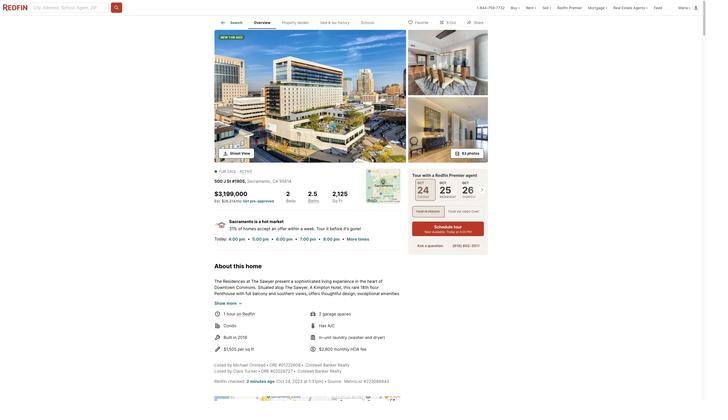 Task type: locate. For each thing, give the bounding box(es) containing it.
3 pm from the left
[[287, 237, 293, 242]]

2.5 up enjoy
[[356, 303, 362, 308]]

the
[[215, 279, 222, 284], [251, 279, 259, 284], [285, 285, 293, 290]]

quartz
[[350, 340, 363, 345]]

• right onstead
[[267, 363, 269, 368]]

floor
[[370, 285, 379, 290]]

penthouse
[[269, 352, 290, 357]]

0 vertical spatial 4:00
[[460, 230, 466, 234]]

2 horizontal spatial 1
[[340, 328, 342, 333]]

0 vertical spatial is
[[255, 219, 258, 224]]

has a/c
[[319, 323, 335, 328]]

2 ▾ from the left
[[535, 5, 537, 10]]

the up southern
[[285, 285, 293, 290]]

1
[[229, 35, 230, 39], [224, 311, 226, 317], [340, 328, 342, 333]]

spaces up pool,
[[337, 311, 351, 317]]

via
[[457, 210, 462, 214], [391, 328, 396, 333]]

menu bar
[[217, 399, 260, 401]]

500 j st #1805, sacramento, ca 95814 image
[[215, 30, 406, 163], [408, 30, 488, 95], [408, 97, 488, 163]]

doorman,
[[215, 322, 233, 327]]

a
[[310, 285, 313, 290]]

realty down $2,800 monthly hoa fee at bottom
[[338, 363, 350, 368]]

by left clara on the left
[[227, 369, 232, 374]]

2 vertical spatial access
[[259, 328, 272, 333]]

1 horizontal spatial oct
[[440, 181, 447, 185]]

1 horizontal spatial access
[[259, 328, 272, 333]]

1 by from the top
[[227, 363, 232, 368]]

separate
[[282, 316, 299, 321]]

bath,
[[389, 346, 399, 351]]

8:00 pm button
[[323, 236, 340, 243]]

premier left "mortgage"
[[570, 5, 583, 10]]

$1,505
[[224, 347, 237, 352]]

2 horizontal spatial with
[[422, 173, 431, 178]]

5 pm from the left
[[334, 237, 340, 242]]

tour up oct 24 tuesday
[[412, 173, 422, 178]]

1 horizontal spatial premier
[[570, 5, 583, 10]]

on
[[237, 311, 242, 317]]

0 vertical spatial by
[[227, 363, 232, 368]]

1 horizontal spatial ,
[[270, 179, 272, 184]]

# right metrolist
[[364, 379, 366, 384]]

4:00 left pm
[[460, 230, 466, 234]]

& left tax
[[329, 20, 331, 25]]

an
[[272, 226, 277, 231]]

2 horizontal spatial access
[[280, 322, 294, 327]]

2 up building.
[[323, 303, 326, 308]]

tour inside the sacramento is a hot market 31% of homes accept an offer within a week. tour it before it's gone!
[[317, 226, 325, 231]]

mortgage ▾
[[589, 5, 608, 10]]

views,
[[296, 291, 308, 296], [310, 303, 322, 308]]

en
[[327, 346, 332, 351]]

1 horizontal spatial #
[[279, 363, 281, 368]]

0 vertical spatial hour
[[227, 311, 236, 317]]

1 vertical spatial access
[[280, 322, 294, 327]]

in up rare
[[356, 279, 359, 284]]

1 vertical spatial listed
[[215, 369, 226, 374]]

1 horizontal spatial views,
[[310, 303, 322, 308]]

details
[[298, 20, 309, 25]]

▾ inside dropdown button
[[647, 5, 648, 10]]

▾ for rent ▾
[[535, 5, 537, 10]]

4:00
[[460, 230, 466, 234], [229, 237, 238, 242]]

ago
[[267, 379, 275, 384]]

2 inside the residences at the sawyer present a sophisticated living experience in the heart of downtown commons. situated atop the sawyer, a kimpton hotel, this rare 18th floor penthouse with full balcony and southern views, offers thoughtful design, exceptional amenities and unrivaled access to the city's vibrant sports and entertainment center. expansive windows create light-filled spaces and spectacular skyline views, 2 bedrooms and 2.5 baths and nearly 2,200 square feet. this is the 3rd largest unit in the building. residents enjoy 5-star amenities including valet parking (2 spaces), separate owner's entrance and elevators, concierge, doorman, private owner's lounge, access to the resort-style hotel pool, fitness studio, 24-hour room service, plus vip access to revival, echo & rig, and golden 1 center for kings games via a private tunnel (*game tickets required). an open concept layout, high end finishes, gourmet kitchen, complete with viking stainless steel appliances and signature quartz counter waterfall island, this home boasts 10' ceilings, primary & secondary en suite bedrooms, laundry, 1/2 bath, power window shades. this penthouse is offered fully furnished.
[[323, 303, 326, 308]]

map region
[[198, 352, 460, 401]]

studio,
[[366, 322, 380, 327]]

0 vertical spatial spaces
[[249, 303, 262, 308]]

room
[[215, 328, 224, 333]]

2 horizontal spatial to
[[295, 322, 299, 327]]

with left full
[[236, 291, 245, 296]]

est.
[[215, 199, 221, 203]]

entrance
[[316, 316, 333, 321]]

# up ago
[[271, 369, 273, 374]]

0 horizontal spatial 4:00
[[229, 237, 238, 242]]

1 horizontal spatial via
[[457, 210, 462, 214]]

the up 18th
[[360, 279, 366, 284]]

offered
[[295, 352, 309, 357]]

coldwell up redfin checked: 2 minutes ago (oct 24, 2023 at 1:31pm) • source: metrolist # 223086943 at the bottom of page
[[298, 369, 314, 374]]

0 vertical spatial private
[[234, 322, 247, 327]]

City, Address, School, Agent, ZIP search field
[[30, 3, 109, 13]]

0 horizontal spatial 2.5
[[308, 190, 318, 198]]

0 vertical spatial to
[[256, 297, 260, 302]]

situated
[[258, 285, 274, 290]]

rent ▾
[[526, 5, 537, 10]]

tab list
[[215, 16, 384, 29]]

0 vertical spatial listed
[[215, 363, 226, 368]]

4 ▾ from the left
[[606, 5, 608, 10]]

1 vertical spatial at
[[246, 279, 250, 284]]

6:00 pm button
[[276, 236, 293, 243]]

0 vertical spatial dre
[[270, 363, 278, 368]]

▾ right maria
[[689, 5, 691, 10]]

the up commons.
[[251, 279, 259, 284]]

to up the echo
[[295, 322, 299, 327]]

1 pm from the left
[[239, 237, 245, 242]]

1 horizontal spatial is
[[260, 309, 263, 315]]

share
[[474, 20, 484, 25]]

bedrooms,
[[343, 346, 364, 351]]

1 horizontal spatial at
[[304, 379, 308, 384]]

amenities down nearly
[[377, 309, 395, 315]]

oct inside oct 25 wednesday
[[440, 181, 447, 185]]

1 vertical spatial with
[[236, 291, 245, 296]]

1 vertical spatial #
[[271, 369, 273, 374]]

1 horizontal spatial of
[[379, 279, 383, 284]]

2 horizontal spatial is
[[291, 352, 294, 357]]

3 oct from the left
[[462, 181, 469, 185]]

active link
[[240, 169, 252, 174]]

1 ▾ from the left
[[519, 5, 520, 10]]

coldwell
[[306, 363, 322, 368], [298, 369, 314, 374]]

0 vertical spatial views,
[[296, 291, 308, 296]]

2 horizontal spatial #
[[364, 379, 366, 384]]

list box
[[412, 206, 484, 218]]

of right heart
[[379, 279, 383, 284]]

4 pm from the left
[[310, 237, 316, 242]]

the down 'balcony'
[[261, 297, 268, 302]]

1 vertical spatial views,
[[310, 303, 322, 308]]

hotel
[[331, 322, 341, 327]]

1 vertical spatial dre
[[261, 369, 269, 374]]

monthly
[[334, 347, 350, 352]]

1-844-759-7732
[[477, 5, 505, 10]]

this down 10'
[[260, 352, 268, 357]]

spaces
[[249, 303, 262, 308], [337, 311, 351, 317]]

oct inside oct 24 tuesday
[[418, 181, 424, 185]]

is left hot
[[255, 219, 258, 224]]

views, up building.
[[310, 303, 322, 308]]

1-844-759-7732 link
[[477, 5, 505, 10]]

0 horizontal spatial 1
[[224, 311, 226, 317]]

2,125 sq ft
[[333, 190, 348, 203]]

3 ▾ from the left
[[550, 5, 552, 10]]

2 vertical spatial at
[[304, 379, 308, 384]]

show more button
[[215, 300, 242, 306]]

dre down onstead
[[261, 369, 269, 374]]

of inside the sacramento is a hot market 31% of homes accept an offer within a week. tour it before it's gone!
[[238, 226, 242, 231]]

this
[[234, 263, 244, 270], [344, 285, 351, 290], [228, 346, 235, 351]]

this up window
[[228, 346, 235, 351]]

1 left square
[[224, 311, 226, 317]]

and up city's
[[269, 291, 276, 296]]

experience
[[333, 279, 354, 284]]

owner's up resort-
[[300, 316, 315, 321]]

via inside list box
[[457, 210, 462, 214]]

rent ▾ button
[[523, 0, 540, 15]]

# up 02026727
[[279, 363, 281, 368]]

including
[[215, 316, 232, 321]]

private up kitchen,
[[215, 334, 228, 339]]

times
[[358, 237, 370, 242]]

(washer
[[349, 335, 364, 340]]

michael
[[233, 363, 248, 368]]

2 left minutes
[[247, 379, 249, 384]]

pm right 5:00
[[263, 237, 269, 242]]

atop
[[275, 285, 284, 290]]

redfin premier button
[[555, 0, 586, 15]]

commons.
[[236, 285, 257, 290]]

views, down sawyer,
[[296, 291, 308, 296]]

1 vertical spatial private
[[215, 334, 228, 339]]

built
[[224, 335, 232, 340]]

tab list containing search
[[215, 16, 384, 29]]

0 horizontal spatial &
[[302, 346, 304, 351]]

pm down homes
[[239, 237, 245, 242]]

2 horizontal spatial oct
[[462, 181, 469, 185]]

1 vertical spatial realty
[[330, 369, 342, 374]]

0 horizontal spatial access
[[242, 297, 255, 302]]

▾ for buy ▾
[[519, 5, 520, 10]]

tax
[[332, 20, 337, 25]]

0 vertical spatial of
[[238, 226, 242, 231]]

3rd
[[272, 309, 279, 315]]

this up parking
[[251, 309, 259, 315]]

0 vertical spatial with
[[422, 173, 431, 178]]

pm
[[467, 230, 472, 234]]

1 vertical spatial is
[[260, 309, 263, 315]]

x-
[[447, 20, 450, 25]]

2.5 inside the residences at the sawyer present a sophisticated living experience in the heart of downtown commons. situated atop the sawyer, a kimpton hotel, this rare 18th floor penthouse with full balcony and southern views, offers thoughtful design, exceptional amenities and unrivaled access to the city's vibrant sports and entertainment center. expansive windows create light-filled spaces and spectacular skyline views, 2 bedrooms and 2.5 baths and nearly 2,200 square feet. this is the 3rd largest unit in the building. residents enjoy 5-star amenities including valet parking (2 spaces), separate owner's entrance and elevators, concierge, doorman, private owner's lounge, access to the resort-style hotel pool, fitness studio, 24-hour room service, plus vip access to revival, echo & rig, and golden 1 center for kings games via a private tunnel (*game tickets required). an open concept layout, high end finishes, gourmet kitchen, complete with viking stainless steel appliances and signature quartz counter waterfall island, this home boasts 10' ceilings, primary & secondary en suite bedrooms, laundry, 1/2 bath, power window shades. this penthouse is offered fully furnished.
[[356, 303, 362, 308]]

premier left agent
[[449, 173, 465, 178]]

2 vertical spatial 1
[[340, 328, 342, 333]]

0 horizontal spatial private
[[215, 334, 228, 339]]

private down valet
[[234, 322, 247, 327]]

1 horizontal spatial dre
[[270, 363, 278, 368]]

the up downtown
[[215, 279, 222, 284]]

secondary
[[305, 346, 326, 351]]

oct inside oct 26 thursday
[[462, 181, 469, 185]]

0 horizontal spatial via
[[391, 328, 396, 333]]

& left rig,
[[305, 328, 308, 333]]

sell
[[543, 5, 549, 10]]

$3,199,000 est. $26,314 /mo get pre-approved
[[215, 190, 274, 203]]

to down lounge,
[[273, 328, 277, 333]]

None button
[[415, 179, 436, 201], [438, 179, 459, 201], [461, 179, 481, 201], [415, 179, 436, 201], [438, 179, 459, 201], [461, 179, 481, 201]]

sacramento down active link
[[247, 179, 270, 184]]

furnished.
[[320, 352, 339, 357]]

1 vertical spatial via
[[391, 328, 396, 333]]

filled
[[238, 303, 247, 308]]

approved
[[258, 199, 274, 203]]

redfin right on on the bottom
[[243, 311, 255, 317]]

hour up games
[[388, 322, 396, 327]]

0 horizontal spatial with
[[236, 291, 245, 296]]

oct down tour with a redfin premier agent
[[440, 181, 447, 185]]

unit down skyline in the left bottom of the page
[[294, 309, 301, 315]]

onstead
[[249, 363, 266, 368]]

vibrant
[[280, 297, 294, 302]]

games
[[376, 328, 389, 333]]

agents
[[634, 5, 646, 10]]

of right 31%
[[238, 226, 242, 231]]

2 vertical spatial with
[[250, 340, 258, 345]]

amenities up windows
[[381, 291, 400, 296]]

01222608
[[281, 363, 301, 368]]

6 ▾ from the left
[[689, 5, 691, 10]]

list box containing tour in person
[[412, 206, 484, 218]]

sacramento up 31%
[[229, 219, 254, 224]]

1 vertical spatial this
[[260, 352, 268, 357]]

and down city's
[[263, 303, 271, 308]]

1 vertical spatial to
[[295, 322, 299, 327]]

1 horizontal spatial this
[[260, 352, 268, 357]]

new 1 hr ago link
[[215, 30, 406, 164]]

pm right the '7:00'
[[310, 237, 316, 242]]

by left michael
[[227, 363, 232, 368]]

0 horizontal spatial spaces
[[249, 303, 262, 308]]

owner's up vip
[[249, 322, 264, 327]]

condo
[[224, 323, 237, 328]]

redfin
[[558, 5, 569, 10], [436, 173, 448, 178], [243, 311, 255, 317], [215, 379, 227, 384]]

0 vertical spatial this
[[251, 309, 259, 315]]

0 vertical spatial unit
[[294, 309, 301, 315]]

with up oct 24 tuesday
[[422, 173, 431, 178]]

0 horizontal spatial is
[[255, 219, 258, 224]]

1 vertical spatial spaces
[[337, 311, 351, 317]]

0 horizontal spatial unit
[[294, 309, 301, 315]]

1 vertical spatial hour
[[388, 322, 396, 327]]

pm right 8:00
[[334, 237, 340, 242]]

2.5 up baths
[[308, 190, 318, 198]]

0 vertical spatial 2.5
[[308, 190, 318, 198]]

▾ right agents at the top right
[[647, 5, 648, 10]]

2 oct from the left
[[440, 181, 447, 185]]

1 horizontal spatial owner's
[[300, 316, 315, 321]]

1 up high
[[340, 328, 342, 333]]

echo
[[294, 328, 304, 333]]

2 up beds
[[286, 190, 290, 198]]

, left ca in the left of the page
[[270, 179, 272, 184]]

this right about
[[234, 263, 244, 270]]

• left 8:00
[[319, 236, 321, 241]]

2 listed from the top
[[215, 369, 226, 374]]

redfin premier
[[558, 5, 583, 10]]

is down primary
[[291, 352, 294, 357]]

1 vertical spatial coldwell
[[298, 369, 314, 374]]

spaces up feet.
[[249, 303, 262, 308]]

pm right 6:00
[[287, 237, 293, 242]]

in left person
[[425, 210, 428, 214]]

5 ▾ from the left
[[647, 5, 648, 10]]

1 vertical spatial 2.5
[[356, 303, 362, 308]]

at up commons.
[[246, 279, 250, 284]]

hour
[[227, 311, 236, 317], [388, 322, 396, 327]]

tour for tour with a redfin premier agent
[[412, 173, 422, 178]]

at inside the residences at the sawyer present a sophisticated living experience in the heart of downtown commons. situated atop the sawyer, a kimpton hotel, this rare 18th floor penthouse with full balcony and southern views, offers thoughtful design, exceptional amenities and unrivaled access to the city's vibrant sports and entertainment center. expansive windows create light-filled spaces and spectacular skyline views, 2 bedrooms and 2.5 baths and nearly 2,200 square feet. this is the 3rd largest unit in the building. residents enjoy 5-star amenities including valet parking (2 spaces), separate owner's entrance and elevators, concierge, doorman, private owner's lounge, access to the resort-style hotel pool, fitness studio, 24-hour room service, plus vip access to revival, echo & rig, and golden 1 center for kings games via a private tunnel (*game tickets required). an open concept layout, high end finishes, gourmet kitchen, complete with viking stainless steel appliances and signature quartz counter waterfall island, this home boasts 10' ceilings, primary & secondary en suite bedrooms, laundry, 1/2 bath, power window shades. this penthouse is offered fully furnished.
[[246, 279, 250, 284]]

tour left person
[[416, 210, 424, 214]]

2 left the garage
[[319, 311, 322, 317]]

1 left hr
[[229, 35, 230, 39]]

• left source:
[[325, 379, 327, 384]]

tour for tour in person
[[416, 210, 424, 214]]

home up sawyer
[[246, 263, 262, 270]]

chat
[[472, 210, 479, 214]]

unit down golden at left
[[325, 335, 332, 340]]

on redfin link
[[237, 311, 255, 317]]

in-unit laundry (washer and dryer)
[[319, 335, 385, 340]]

high
[[339, 334, 348, 339]]

downtown
[[215, 285, 235, 290]]

▾ right buy
[[519, 5, 520, 10]]

banker up 1:31pm)
[[315, 369, 329, 374]]

today
[[447, 230, 455, 234]]

0 horizontal spatial oct
[[418, 181, 424, 185]]

oct for 24
[[418, 181, 424, 185]]

0 horizontal spatial at
[[246, 279, 250, 284]]

& up offered
[[302, 346, 304, 351]]

1 horizontal spatial to
[[273, 328, 277, 333]]

7732
[[497, 5, 505, 10]]

entertainment
[[317, 297, 344, 302]]

0 horizontal spatial premier
[[449, 173, 465, 178]]

with up boasts
[[250, 340, 258, 345]]

0 horizontal spatial the
[[215, 279, 222, 284]]

access up the revival,
[[280, 322, 294, 327]]

is up (2
[[260, 309, 263, 315]]

real estate agents ▾
[[614, 5, 648, 10]]

, down active link
[[245, 179, 246, 184]]

1 vertical spatial of
[[379, 279, 383, 284]]

tickets
[[258, 334, 270, 339]]

$26,314
[[222, 199, 236, 203]]

2 vertical spatial #
[[364, 379, 366, 384]]

in right built
[[233, 335, 237, 340]]

active
[[240, 169, 252, 174]]

▾ right "mortgage"
[[606, 5, 608, 10]]

1 horizontal spatial private
[[234, 322, 247, 327]]

1 vertical spatial owner's
[[249, 322, 264, 327]]

oct 25 wednesday
[[440, 181, 456, 199]]

2 pm from the left
[[263, 237, 269, 242]]

0 horizontal spatial #
[[271, 369, 273, 374]]

in down skyline in the left bottom of the page
[[303, 309, 306, 315]]

at down tour
[[456, 230, 459, 234]]

▾ for maria ▾
[[689, 5, 691, 10]]

0 horizontal spatial dre
[[261, 369, 269, 374]]

2
[[286, 190, 290, 198], [323, 303, 326, 308], [319, 311, 322, 317], [247, 379, 249, 384]]

(2
[[259, 316, 263, 321]]

4:00 inside today: 4:00 pm • 5:00 pm • 6:00 pm • 7:00 pm • 8:00 pm • more times
[[229, 237, 238, 242]]

2 horizontal spatial &
[[329, 20, 331, 25]]

▾ right rent
[[535, 5, 537, 10]]

1 vertical spatial sacramento
[[229, 219, 254, 224]]

1 oct from the left
[[418, 181, 424, 185]]

1 horizontal spatial 2.5
[[356, 303, 362, 308]]

1 horizontal spatial 1
[[229, 35, 230, 39]]

property details
[[282, 20, 309, 25]]

(916) 602-3511 link
[[453, 244, 480, 248]]

1 vertical spatial by
[[227, 369, 232, 374]]

baths
[[363, 303, 374, 308]]



Task type: describe. For each thing, give the bounding box(es) containing it.
street
[[230, 151, 241, 155]]

oct 24 tuesday
[[418, 181, 430, 199]]

95814
[[280, 179, 292, 184]]

baths link
[[308, 198, 319, 203]]

0 horizontal spatial views,
[[296, 291, 308, 296]]

boasts
[[248, 346, 261, 351]]

0 vertical spatial coldwell
[[306, 363, 322, 368]]

1:31pm)
[[309, 379, 324, 384]]

1 , from the left
[[245, 179, 246, 184]]

metrolist
[[344, 379, 363, 384]]

• left 5:00
[[248, 236, 250, 241]]

submit search image
[[114, 5, 119, 10]]

83 photos button
[[451, 148, 484, 159]]

and down kings in the right bottom of the page
[[365, 335, 372, 340]]

redfin left checked: at the left bottom
[[215, 379, 227, 384]]

0 vertical spatial access
[[242, 297, 255, 302]]

it
[[326, 226, 329, 231]]

redfin inside button
[[558, 5, 569, 10]]

and up star
[[375, 303, 382, 308]]

and up "$2,800"
[[323, 340, 330, 345]]

▾ for sell ▾
[[550, 5, 552, 10]]

2 horizontal spatial the
[[285, 285, 293, 290]]

via inside the residences at the sawyer present a sophisticated living experience in the heart of downtown commons. situated atop the sawyer, a kimpton hotel, this rare 18th floor penthouse with full balcony and southern views, offers thoughtful design, exceptional amenities and unrivaled access to the city's vibrant sports and entertainment center. expansive windows create light-filled spaces and spectacular skyline views, 2 bedrooms and 2.5 baths and nearly 2,200 square feet. this is the 3rd largest unit in the building. residents enjoy 5-star amenities including valet parking (2 spaces), separate owner's entrance and elevators, concierge, doorman, private owner's lounge, access to the resort-style hotel pool, fitness studio, 24-hour room service, plus vip access to revival, echo & rig, and golden 1 center for kings games via a private tunnel (*game tickets required). an open concept layout, high end finishes, gourmet kitchen, complete with viking stainless steel appliances and signature quartz counter waterfall island, this home boasts 10' ceilings, primary & secondary en suite bedrooms, laundry, 1/2 bath, power window shades. this penthouse is offered fully furnished.
[[391, 328, 396, 333]]

oct for 26
[[462, 181, 469, 185]]

0 horizontal spatial this
[[251, 309, 259, 315]]

$2,800 monthly hoa fee
[[319, 347, 367, 352]]

0 vertical spatial home
[[246, 263, 262, 270]]

suite
[[333, 346, 342, 351]]

& inside tab
[[329, 20, 331, 25]]

nearly
[[384, 303, 395, 308]]

$1,505 per sq ft
[[224, 347, 254, 352]]

offer
[[278, 226, 287, 231]]

unrivaled
[[223, 297, 241, 302]]

more times link
[[347, 237, 370, 242]]

schools tab
[[355, 17, 380, 29]]

1 inside the residences at the sawyer present a sophisticated living experience in the heart of downtown commons. situated atop the sawyer, a kimpton hotel, this rare 18th floor penthouse with full balcony and southern views, offers thoughtful design, exceptional amenities and unrivaled access to the city's vibrant sports and entertainment center. expansive windows create light-filled spaces and spectacular skyline views, 2 bedrooms and 2.5 baths and nearly 2,200 square feet. this is the 3rd largest unit in the building. residents enjoy 5-star amenities including valet parking (2 spaces), separate owner's entrance and elevators, concierge, doorman, private owner's lounge, access to the resort-style hotel pool, fitness studio, 24-hour room service, plus vip access to revival, echo & rig, and golden 1 center for kings games via a private tunnel (*game tickets required). an open concept layout, high end finishes, gourmet kitchen, complete with viking stainless steel appliances and signature quartz counter waterfall island, this home boasts 10' ceilings, primary & secondary en suite bedrooms, laundry, 1/2 bath, power window shades. this penthouse is offered fully furnished.
[[340, 328, 342, 333]]

1 vertical spatial 1
[[224, 311, 226, 317]]

0 vertical spatial 1
[[229, 35, 230, 39]]

thursday
[[462, 195, 477, 199]]

rent
[[526, 5, 534, 10]]

1 vertical spatial unit
[[325, 335, 332, 340]]

estate
[[622, 5, 633, 10]]

design,
[[343, 291, 357, 296]]

bedrooms
[[327, 303, 346, 308]]

agent
[[466, 173, 477, 178]]

favorite button
[[404, 17, 433, 27]]

• left more at the bottom of page
[[342, 236, 345, 241]]

for sale - active
[[219, 169, 252, 174]]

offers
[[309, 291, 320, 296]]

0 horizontal spatial hour
[[227, 311, 236, 317]]

2 vertical spatial this
[[228, 346, 235, 351]]

1 horizontal spatial spaces
[[337, 311, 351, 317]]

rent ▾ button
[[526, 0, 537, 15]]

before
[[330, 226, 343, 231]]

1 listed from the top
[[215, 363, 226, 368]]

2 vertical spatial to
[[273, 328, 277, 333]]

city's
[[269, 297, 279, 302]]

spaces inside the residences at the sawyer present a sophisticated living experience in the heart of downtown commons. situated atop the sawyer, a kimpton hotel, this rare 18th floor penthouse with full balcony and southern views, offers thoughtful design, exceptional amenities and unrivaled access to the city's vibrant sports and entertainment center. expansive windows create light-filled spaces and spectacular skyline views, 2 bedrooms and 2.5 baths and nearly 2,200 square feet. this is the 3rd largest unit in the building. residents enjoy 5-star amenities including valet parking (2 spaces), separate owner's entrance and elevators, concierge, doorman, private owner's lounge, access to the resort-style hotel pool, fitness studio, 24-hour room service, plus vip access to revival, echo & rig, and golden 1 center for kings games via a private tunnel (*game tickets required). an open concept layout, high end finishes, gourmet kitchen, complete with viking stainless steel appliances and signature quartz counter waterfall island, this home boasts 10' ceilings, primary & secondary en suite bedrooms, laundry, 1/2 bath, power window shades. this penthouse is offered fully furnished.
[[249, 303, 262, 308]]

stainless
[[272, 340, 289, 345]]

and up create
[[215, 297, 222, 302]]

0 vertical spatial #
[[279, 363, 281, 368]]

1 vertical spatial premier
[[449, 173, 465, 178]]

the residences at the sawyer present a sophisticated living experience in the heart of downtown commons. situated atop the sawyer, a kimpton hotel, this rare 18th floor penthouse with full balcony and southern views, offers thoughtful design, exceptional amenities and unrivaled access to the city's vibrant sports and entertainment center. expansive windows create light-filled spaces and spectacular skyline views, 2 bedrooms and 2.5 baths and nearly 2,200 square feet. this is the 3rd largest unit in the building. residents enjoy 5-star amenities including valet parking (2 spaces), separate owner's entrance and elevators, concierge, doorman, private owner's lounge, access to the resort-style hotel pool, fitness studio, 24-hour room service, plus vip access to revival, echo & rig, and golden 1 center for kings games via a private tunnel (*game tickets required). an open concept layout, high end finishes, gourmet kitchen, complete with viking stainless steel appliances and signature quartz counter waterfall island, this home boasts 10' ceilings, primary & secondary en suite bedrooms, laundry, 1/2 bath, power window shades. this penthouse is offered fully furnished.
[[215, 279, 400, 357]]

and down center.
[[348, 303, 355, 308]]

at inside schedule tour next available: today at 4:00 pm
[[456, 230, 459, 234]]

• down offered
[[302, 363, 304, 368]]

2,200
[[215, 309, 226, 315]]

• left 6:00
[[272, 236, 274, 241]]

hot
[[262, 219, 269, 224]]

laundry
[[333, 335, 347, 340]]

2 inside 2 beds
[[286, 190, 290, 198]]

get pre-approved link
[[243, 199, 274, 203]]

sell ▾ button
[[540, 0, 555, 15]]

• left the '7:00'
[[295, 236, 298, 241]]

hour inside the residences at the sawyer present a sophisticated living experience in the heart of downtown commons. situated atop the sawyer, a kimpton hotel, this rare 18th floor penthouse with full balcony and southern views, offers thoughtful design, exceptional amenities and unrivaled access to the city's vibrant sports and entertainment center. expansive windows create light-filled spaces and spectacular skyline views, 2 bedrooms and 2.5 baths and nearly 2,200 square feet. this is the 3rd largest unit in the building. residents enjoy 5-star amenities including valet parking (2 spaces), separate owner's entrance and elevators, concierge, doorman, private owner's lounge, access to the resort-style hotel pool, fitness studio, 24-hour room service, plus vip access to revival, echo & rig, and golden 1 center for kings games via a private tunnel (*game tickets required). an open concept layout, high end finishes, gourmet kitchen, complete with viking stainless steel appliances and signature quartz counter waterfall island, this home boasts 10' ceilings, primary & secondary en suite bedrooms, laundry, 1/2 bath, power window shades. this penthouse is offered fully furnished.
[[388, 322, 396, 327]]

1 horizontal spatial with
[[250, 340, 258, 345]]

(916)
[[453, 244, 462, 248]]

map entry image
[[366, 169, 400, 203]]

sale
[[227, 169, 236, 174]]

clara
[[233, 369, 243, 374]]

market
[[270, 219, 284, 224]]

unit inside the residences at the sawyer present a sophisticated living experience in the heart of downtown commons. situated atop the sawyer, a kimpton hotel, this rare 18th floor penthouse with full balcony and southern views, offers thoughtful design, exceptional amenities and unrivaled access to the city's vibrant sports and entertainment center. expansive windows create light-filled spaces and spectacular skyline views, 2 bedrooms and 2.5 baths and nearly 2,200 square feet. this is the 3rd largest unit in the building. residents enjoy 5-star amenities including valet parking (2 spaces), separate owner's entrance and elevators, concierge, doorman, private owner's lounge, access to the resort-style hotel pool, fitness studio, 24-hour room service, plus vip access to revival, echo & rig, and golden 1 center for kings games via a private tunnel (*game tickets required). an open concept layout, high end finishes, gourmet kitchen, complete with viking stainless steel appliances and signature quartz counter waterfall island, this home boasts 10' ceilings, primary & secondary en suite bedrooms, laundry, 1/2 bath, power window shades. this penthouse is offered fully furnished.
[[294, 309, 301, 315]]

expansive
[[359, 297, 379, 302]]

present
[[275, 279, 290, 284]]

more
[[227, 301, 237, 306]]

next image
[[478, 186, 486, 194]]

02026727
[[273, 369, 293, 374]]

0 horizontal spatial to
[[256, 297, 260, 302]]

sale & tax history
[[320, 20, 350, 25]]

overview tab
[[248, 17, 276, 29]]

759-
[[489, 5, 497, 10]]

0 vertical spatial realty
[[338, 363, 350, 368]]

open
[[298, 334, 307, 339]]

(*game
[[242, 334, 256, 339]]

tour for tour via video chat
[[448, 210, 456, 214]]

waterfall
[[380, 340, 397, 345]]

and up hotel
[[334, 316, 341, 321]]

view
[[242, 151, 250, 155]]

video
[[462, 210, 471, 214]]

x-out button
[[435, 17, 461, 27]]

sacramento inside the sacramento is a hot market 31% of homes accept an offer within a week. tour it before it's gone!
[[229, 219, 254, 224]]

2 vertical spatial &
[[302, 346, 304, 351]]

2.5 inside 2.5 baths
[[308, 190, 318, 198]]

the left 3rd on the left bottom
[[265, 309, 271, 315]]

of inside the residences at the sawyer present a sophisticated living experience in the heart of downtown commons. situated atop the sawyer, a kimpton hotel, this rare 18th floor penthouse with full balcony and southern views, offers thoughtful design, exceptional amenities and unrivaled access to the city's vibrant sports and entertainment center. expansive windows create light-filled spaces and spectacular skyline views, 2 bedrooms and 2.5 baths and nearly 2,200 square feet. this is the 3rd largest unit in the building. residents enjoy 5-star amenities including valet parking (2 spaces), separate owner's entrance and elevators, concierge, doorman, private owner's lounge, access to the resort-style hotel pool, fitness studio, 24-hour room service, plus vip access to revival, echo & rig, and golden 1 center for kings games via a private tunnel (*game tickets required). an open concept layout, high end finishes, gourmet kitchen, complete with viking stainless steel appliances and signature quartz counter waterfall island, this home boasts 10' ceilings, primary & secondary en suite bedrooms, laundry, 1/2 bath, power window shades. this penthouse is offered fully furnished.
[[379, 279, 383, 284]]

1 horizontal spatial the
[[251, 279, 259, 284]]

southern
[[277, 291, 294, 296]]

1 vertical spatial this
[[344, 285, 351, 290]]

favorite
[[415, 20, 429, 25]]

• down 01222608 on the bottom of page
[[294, 369, 296, 374]]

fee
[[361, 347, 367, 352]]

residents
[[332, 309, 351, 315]]

star
[[368, 309, 375, 315]]

the up the echo
[[300, 322, 306, 327]]

light-
[[228, 303, 238, 308]]

the down skyline in the left bottom of the page
[[307, 309, 313, 315]]

4:00 inside schedule tour next available: today at 4:00 pm
[[460, 230, 466, 234]]

exceptional
[[358, 291, 380, 296]]

ca
[[273, 179, 278, 184]]

appliances
[[301, 340, 322, 345]]

listed by michael onstead • dre # 01222608 • coldwell banker realty listed by clara tucker • dre # 02026727 • coldwell banker realty
[[215, 363, 350, 374]]

2 , from the left
[[270, 179, 272, 184]]

oct for 25
[[440, 181, 447, 185]]

0 vertical spatial sacramento
[[247, 179, 270, 184]]

2 by from the top
[[227, 369, 232, 374]]

602-
[[463, 244, 472, 248]]

is inside the sacramento is a hot market 31% of homes accept an offer within a week. tour it before it's gone!
[[255, 219, 258, 224]]

0 vertical spatial amenities
[[381, 291, 400, 296]]

0 vertical spatial banker
[[323, 363, 337, 368]]

schedule
[[434, 224, 453, 230]]

history
[[338, 20, 350, 25]]

2023
[[293, 379, 303, 384]]

fitness
[[352, 322, 365, 327]]

▾ for mortgage ▾
[[606, 5, 608, 10]]

0 vertical spatial owner's
[[300, 316, 315, 321]]

rig,
[[309, 328, 316, 333]]

in inside list box
[[425, 210, 428, 214]]

home inside the residences at the sawyer present a sophisticated living experience in the heart of downtown commons. situated atop the sawyer, a kimpton hotel, this rare 18th floor penthouse with full balcony and southern views, offers thoughtful design, exceptional amenities and unrivaled access to the city's vibrant sports and entertainment center. expansive windows create light-filled spaces and spectacular skyline views, 2 bedrooms and 2.5 baths and nearly 2,200 square feet. this is the 3rd largest unit in the building. residents enjoy 5-star amenities including valet parking (2 spaces), separate owner's entrance and elevators, concierge, doorman, private owner's lounge, access to the resort-style hotel pool, fitness studio, 24-hour room service, plus vip access to revival, echo & rig, and golden 1 center for kings games via a private tunnel (*game tickets required). an open concept layout, high end finishes, gourmet kitchen, complete with viking stainless steel appliances and signature quartz counter waterfall island, this home boasts 10' ceilings, primary & secondary en suite bedrooms, laundry, 1/2 bath, power window shades. this penthouse is offered fully furnished.
[[236, 346, 247, 351]]

1 vertical spatial &
[[305, 328, 308, 333]]

buy ▾ button
[[508, 0, 523, 15]]

and down offers
[[308, 297, 315, 302]]

1 vertical spatial banker
[[315, 369, 329, 374]]

sq
[[333, 198, 338, 203]]

1 vertical spatial amenities
[[377, 309, 395, 315]]

sale
[[320, 20, 328, 25]]

0 vertical spatial this
[[234, 263, 244, 270]]

500 j st #1805 , sacramento , ca 95814
[[215, 179, 292, 184]]

and up in-
[[317, 328, 324, 333]]

premier inside button
[[570, 5, 583, 10]]

property details tab
[[276, 17, 315, 29]]

• down onstead
[[258, 369, 261, 374]]

tour with a redfin premier agent
[[412, 173, 477, 178]]

signature
[[331, 340, 349, 345]]

center
[[343, 328, 356, 333]]

gone!
[[350, 226, 361, 231]]

83
[[462, 151, 467, 155]]

26
[[462, 185, 474, 196]]

in-
[[319, 335, 325, 340]]

2 vertical spatial is
[[291, 352, 294, 357]]

sale & tax history tab
[[315, 17, 355, 29]]

today: 4:00 pm • 5:00 pm • 6:00 pm • 7:00 pm • 8:00 pm • more times
[[215, 236, 370, 242]]

3511
[[472, 244, 480, 248]]

redfin up 25 at the right top of the page
[[436, 173, 448, 178]]



Task type: vqa. For each thing, say whether or not it's contained in the screenshot.
Situated
yes



